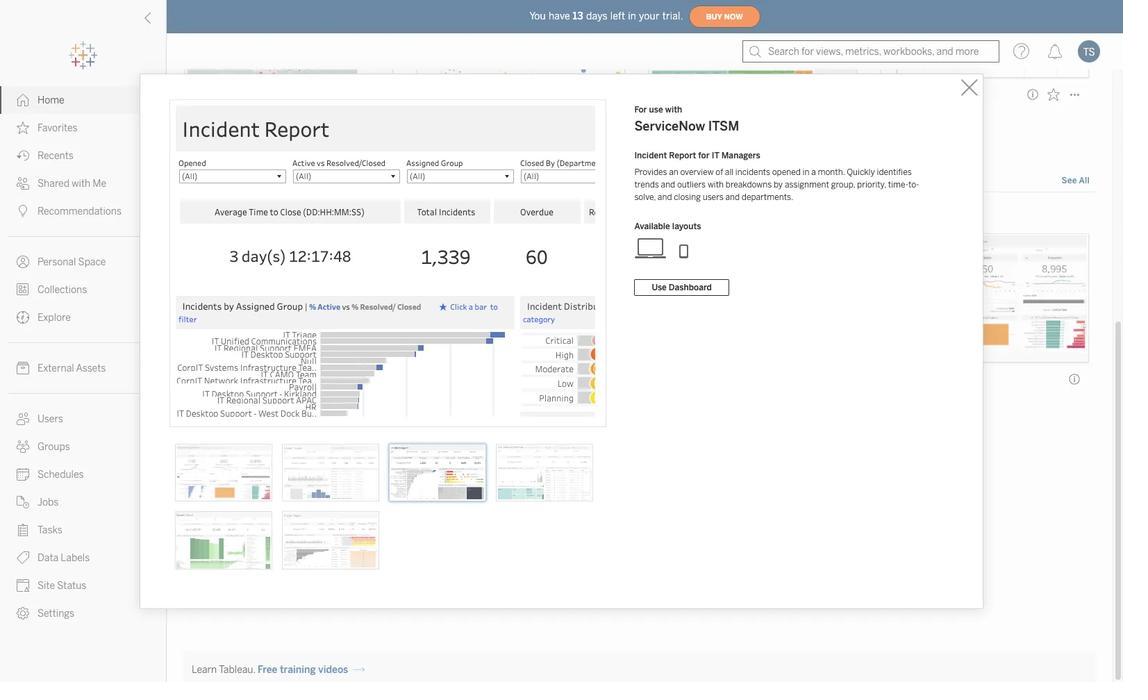 Task type: locate. For each thing, give the bounding box(es) containing it.
itsm
[[708, 118, 739, 134]]

with up users
[[708, 180, 724, 189]]

to right sign
[[394, 208, 403, 220]]

1 horizontal spatial data
[[548, 208, 568, 220]]

see all link
[[1061, 174, 1091, 189]]

use dashboard button
[[634, 279, 729, 296]]

opened
[[772, 167, 801, 177]]

start
[[186, 208, 209, 220]]

for use with servicenow itsm
[[634, 105, 739, 134]]

with up servicenow at the right of the page
[[665, 105, 682, 114]]

recommendations
[[38, 206, 122, 217]]

shared with me
[[38, 178, 106, 190]]

0 vertical spatial a
[[811, 167, 816, 177]]

minutes
[[669, 108, 700, 118]]

phone image
[[668, 237, 701, 259]]

1 vertical spatial your
[[405, 208, 425, 220]]

salesforce
[[193, 373, 241, 385]]

25 minutes ago
[[657, 108, 715, 118]]

collections
[[38, 284, 87, 296]]

0 horizontal spatial use
[[495, 208, 511, 220]]

incidents
[[735, 167, 770, 177]]

it
[[712, 150, 719, 160]]

with inside main navigation. press the up and down arrow keys to access links. element
[[72, 178, 90, 190]]

incident report for it managers image
[[389, 444, 486, 502]]

2 vertical spatial in
[[384, 208, 392, 220]]

home link
[[0, 86, 166, 114]]

with left me
[[72, 178, 90, 190]]

in right sign
[[384, 208, 392, 220]]

an
[[669, 167, 678, 177]]

now
[[724, 12, 743, 21]]

external assets
[[38, 363, 106, 374]]

problem report for it managers image
[[282, 511, 379, 569]]

1 horizontal spatial in
[[628, 10, 636, 22]]

main navigation. press the up and down arrow keys to access links. element
[[0, 86, 166, 627]]

time-
[[888, 180, 908, 189]]

for
[[634, 105, 647, 114]]

in up assignment
[[803, 167, 810, 177]]

data labels
[[38, 552, 90, 564]]

use right for
[[649, 105, 663, 114]]

solve,
[[634, 192, 656, 202]]

assignment
[[785, 180, 829, 189]]

0 horizontal spatial with
[[72, 178, 90, 190]]

in
[[628, 10, 636, 22], [803, 167, 810, 177], [384, 208, 392, 220]]

business
[[425, 88, 466, 100]]

use inside for use with servicenow itsm
[[649, 105, 663, 114]]

data right the sample
[[548, 208, 568, 220]]

0 horizontal spatial a
[[234, 208, 240, 220]]

for
[[698, 150, 710, 160]]

buy now button
[[689, 6, 760, 28]]

2 horizontal spatial in
[[803, 167, 810, 177]]

users
[[703, 192, 724, 202]]

with inside incident report for it managers provides an overview of all incidents opened in a month. quickly identifies trends and outliers with breakdowns by assignment group, priority, time-to- solve, and closing users and departments.
[[708, 180, 724, 189]]

1 to from the left
[[394, 208, 403, 220]]

free training videos
[[258, 664, 348, 676]]

jobs
[[38, 497, 59, 508]]

0 horizontal spatial your
[[405, 208, 425, 220]]

assets
[[76, 363, 106, 374]]

1 horizontal spatial to
[[570, 208, 579, 220]]

settings link
[[0, 599, 166, 627]]

learn
[[192, 664, 217, 676]]

favorites
[[38, 122, 78, 134]]

and
[[661, 180, 675, 189], [658, 192, 672, 202], [726, 192, 740, 202]]

2 to from the left
[[570, 208, 579, 220]]

external
[[38, 363, 74, 374]]

1 horizontal spatial a
[[811, 167, 816, 177]]

0 vertical spatial use
[[649, 105, 663, 114]]

a inside incident report for it managers provides an overview of all incidents opened in a month. quickly identifies trends and outliers with breakdowns by assignment group, priority, time-to- solve, and closing users and departments.
[[811, 167, 816, 177]]

a up assignment
[[811, 167, 816, 177]]

request report for it managers image
[[175, 511, 272, 569]]

personal
[[38, 256, 76, 268]]

of
[[716, 167, 723, 177]]

use right or in the left top of the page
[[495, 208, 511, 220]]

1 vertical spatial in
[[803, 167, 810, 177]]

data
[[427, 208, 447, 220], [548, 208, 568, 220]]

use
[[649, 105, 663, 114], [495, 208, 511, 220]]

space
[[78, 256, 106, 268]]

your left trial.
[[639, 10, 660, 22]]

get
[[581, 208, 596, 220]]

explore
[[38, 312, 71, 324]]

your right sign
[[405, 208, 425, 220]]

and right users
[[726, 192, 740, 202]]

to
[[394, 208, 403, 220], [570, 208, 579, 220]]

data left source,
[[427, 208, 447, 220]]

or
[[484, 208, 493, 220]]

problem tracker for it staff image
[[282, 444, 379, 502]]

a
[[811, 167, 816, 177], [234, 208, 240, 220]]

1 vertical spatial use
[[495, 208, 511, 220]]

in right left
[[628, 10, 636, 22]]

0 vertical spatial your
[[639, 10, 660, 22]]

you
[[530, 10, 546, 22]]

0 horizontal spatial data
[[427, 208, 447, 220]]

free
[[258, 664, 277, 676]]

1 horizontal spatial use
[[649, 105, 663, 114]]

right arrow image
[[353, 664, 365, 676]]

data
[[38, 552, 58, 564]]

to left the get
[[570, 208, 579, 220]]

0 vertical spatial in
[[628, 10, 636, 22]]

tasks link
[[0, 516, 166, 544]]

with
[[665, 105, 682, 114], [72, 178, 90, 190], [708, 180, 724, 189]]

your
[[639, 10, 660, 22], [405, 208, 425, 220]]

groups
[[38, 441, 70, 453]]

layouts
[[672, 221, 701, 231]]

1 horizontal spatial with
[[665, 105, 682, 114]]

tasks
[[38, 524, 62, 536]]

0 horizontal spatial to
[[394, 208, 403, 220]]

training
[[280, 664, 316, 676]]

group,
[[831, 180, 855, 189]]

2 horizontal spatial with
[[708, 180, 724, 189]]

in inside incident report for it managers provides an overview of all incidents opened in a month. quickly identifies trends and outliers with breakdowns by assignment group, priority, time-to- solve, and closing users and departments.
[[803, 167, 810, 177]]

0 horizontal spatial in
[[384, 208, 392, 220]]

shared with me link
[[0, 169, 166, 197]]

free training videos link
[[258, 664, 365, 676]]

a left pre-
[[234, 208, 240, 220]]

outliers
[[677, 180, 706, 189]]



Task type: vqa. For each thing, say whether or not it's contained in the screenshot.
Shared with Me link
yes



Task type: describe. For each thing, give the bounding box(es) containing it.
sales
[[235, 568, 259, 580]]

servicenow
[[634, 118, 705, 134]]

see
[[1062, 176, 1077, 186]]

favorites link
[[0, 114, 166, 142]]

25
[[657, 108, 667, 118]]

navigation panel element
[[0, 42, 166, 627]]

13
[[573, 10, 583, 22]]

2 data from the left
[[548, 208, 568, 220]]

settings
[[38, 608, 74, 620]]

provides
[[634, 167, 667, 177]]

from
[[211, 208, 232, 220]]

all
[[725, 167, 734, 177]]

closing
[[674, 192, 701, 202]]

videos
[[318, 664, 348, 676]]

1 horizontal spatial your
[[639, 10, 660, 22]]

and down an
[[661, 180, 675, 189]]

jobs link
[[0, 488, 166, 516]]

schedules link
[[0, 461, 166, 488]]

recents link
[[0, 142, 166, 169]]

by
[[774, 180, 783, 189]]

to-
[[908, 180, 919, 189]]

collections link
[[0, 276, 166, 304]]

schedules
[[38, 469, 84, 481]]

accelerators
[[186, 171, 258, 186]]

use dashboard
[[652, 282, 712, 292]]

explore link
[[0, 304, 166, 331]]

available layouts
[[634, 221, 701, 231]]

personal space
[[38, 256, 106, 268]]

departments.
[[742, 192, 793, 202]]

site
[[38, 580, 55, 592]]

buy now
[[706, 12, 743, 21]]

managers
[[721, 150, 760, 160]]

data labels link
[[0, 544, 166, 572]]

use
[[652, 282, 667, 292]]

users link
[[0, 405, 166, 433]]

navigator
[[262, 568, 306, 580]]

left
[[610, 10, 625, 22]]

with inside for use with servicenow itsm
[[665, 105, 682, 114]]

trends
[[634, 180, 659, 189]]

status
[[57, 580, 86, 592]]

workbook.
[[282, 208, 328, 220]]

executive dashboard image
[[175, 444, 272, 502]]

users
[[38, 413, 63, 425]]

report
[[669, 150, 696, 160]]

days
[[586, 10, 608, 22]]

source,
[[449, 208, 482, 220]]

indicators
[[225, 88, 271, 100]]

simply
[[330, 208, 361, 220]]

breakdowns
[[726, 180, 772, 189]]

start from a pre-built workbook. simply sign in to your data source, or use sample data to get started.
[[186, 208, 633, 220]]

quickly
[[847, 167, 875, 177]]

priority,
[[857, 180, 886, 189]]

ago
[[702, 108, 715, 118]]

recents
[[38, 150, 73, 162]]

available
[[634, 221, 670, 231]]

linkedin sales navigator
[[193, 568, 306, 580]]

dashboard
[[669, 282, 712, 292]]

have
[[549, 10, 570, 22]]

and right solve,
[[658, 192, 672, 202]]

shared
[[38, 178, 69, 190]]

incident report for it managers provides an overview of all incidents opened in a month. quickly identifies trends and outliers with breakdowns by assignment group, priority, time-to- solve, and closing users and departments.
[[634, 150, 919, 202]]

learn tableau.
[[192, 664, 255, 676]]

month.
[[818, 167, 845, 177]]

started.
[[598, 208, 633, 220]]

labels
[[61, 552, 90, 564]]

marketo
[[425, 373, 463, 385]]

groups link
[[0, 433, 166, 461]]

tableau.
[[219, 664, 255, 676]]

trial.
[[662, 10, 683, 22]]

me
[[93, 178, 106, 190]]

1 data from the left
[[427, 208, 447, 220]]

global
[[193, 88, 222, 100]]

incident tracker for it staff image
[[496, 444, 593, 502]]

1 vertical spatial a
[[234, 208, 240, 220]]

global indicators
[[193, 88, 271, 100]]

pre-
[[242, 208, 260, 220]]

buy
[[706, 12, 722, 21]]

you have 13 days left in your trial.
[[530, 10, 683, 22]]

home
[[38, 94, 64, 106]]

sign
[[363, 208, 382, 220]]

identifies
[[877, 167, 912, 177]]

laptop image
[[634, 237, 668, 259]]

sample
[[513, 208, 546, 220]]

see all
[[1062, 176, 1090, 186]]

site status link
[[0, 572, 166, 599]]



